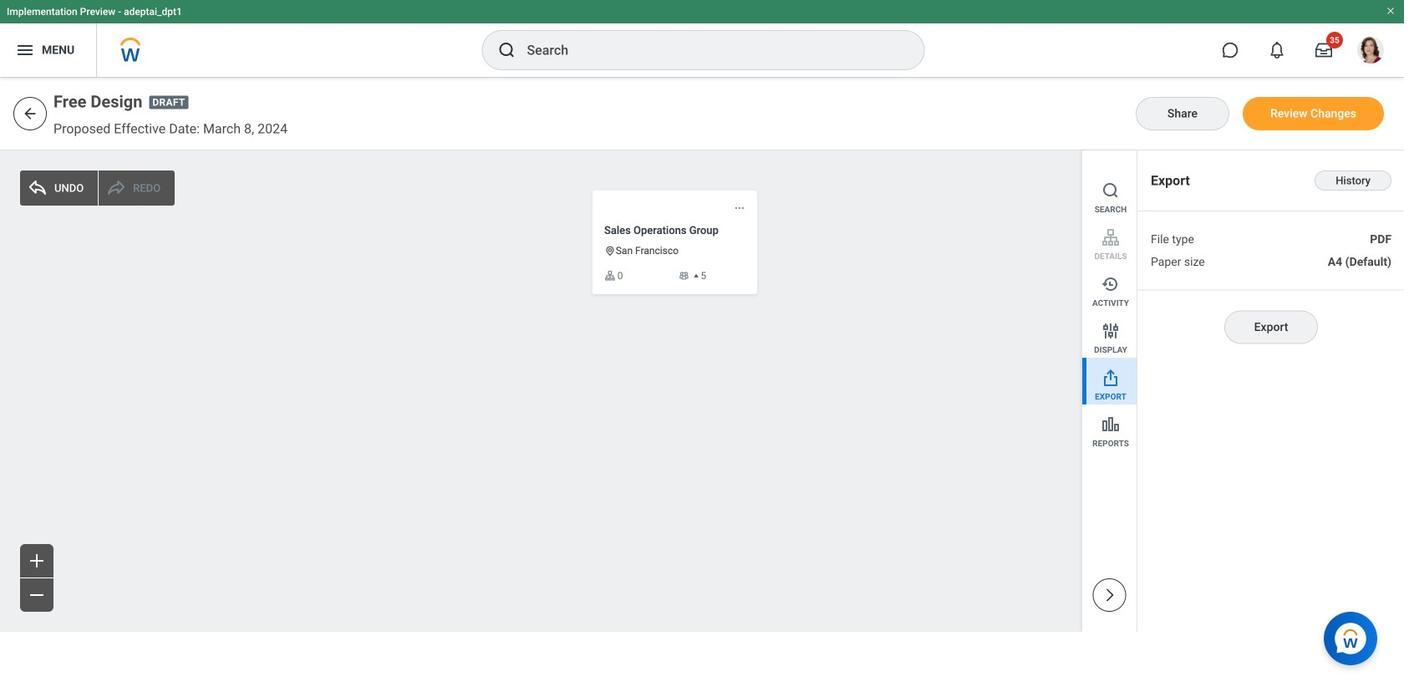 Task type: describe. For each thing, give the bounding box(es) containing it.
close environment banner image
[[1386, 6, 1396, 16]]

chevron right image
[[1101, 587, 1118, 604]]

caret up image
[[692, 271, 701, 280]]

notifications large image
[[1269, 42, 1286, 59]]

undo l image
[[28, 178, 48, 198]]

profile logan mcneil image
[[1358, 37, 1384, 67]]

search image
[[497, 40, 517, 60]]

minus image
[[27, 585, 47, 605]]

location image
[[604, 245, 616, 257]]

org chart image
[[604, 270, 616, 282]]

contact card matrix manager image
[[678, 270, 690, 282]]



Task type: vqa. For each thing, say whether or not it's contained in the screenshot.
minus Image
yes



Task type: locate. For each thing, give the bounding box(es) containing it.
banner
[[0, 0, 1404, 77]]

menu
[[1083, 150, 1137, 451]]

related actions image
[[734, 202, 746, 214]]

inbox large image
[[1316, 42, 1333, 59]]

Search Workday  search field
[[527, 32, 890, 69]]

plus image
[[27, 551, 47, 571]]

undo r image
[[106, 178, 126, 198]]

arrow left image
[[22, 105, 38, 122]]

justify image
[[15, 40, 35, 60]]



